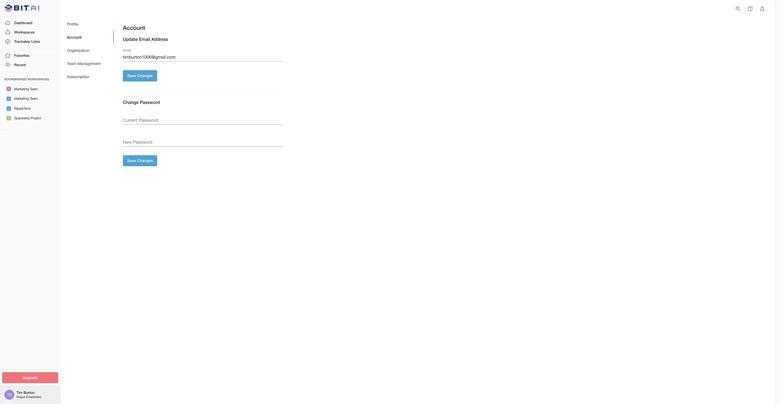 Task type: vqa. For each thing, say whether or not it's contained in the screenshot.
SHOW WIKI image
no



Task type: locate. For each thing, give the bounding box(es) containing it.
1 vertical spatial save changes
[[127, 158, 153, 163]]

trackable links
[[14, 39, 40, 44]]

0 vertical spatial changes
[[137, 73, 153, 78]]

Password password field
[[123, 116, 283, 125], [123, 138, 283, 146]]

1 vertical spatial team
[[30, 87, 38, 91]]

marketing team up rippletech
[[14, 97, 38, 101]]

workspaces
[[28, 77, 49, 81]]

dashboard
[[14, 20, 32, 25]]

marketing team button
[[0, 84, 60, 94], [0, 94, 60, 104]]

team up rippletech button
[[30, 97, 38, 101]]

team for 1st marketing team button from the top
[[30, 87, 38, 91]]

email right the update
[[139, 37, 150, 42]]

email down the update
[[123, 49, 131, 52]]

0 vertical spatial team
[[67, 61, 76, 66]]

1 save changes from the top
[[127, 73, 153, 78]]

1 vertical spatial save
[[127, 158, 136, 163]]

spaceship
[[14, 116, 30, 120]]

0 vertical spatial email
[[139, 37, 150, 42]]

organization
[[67, 48, 90, 53]]

trackable links button
[[0, 37, 60, 46]]

1 vertical spatial changes
[[137, 158, 153, 163]]

team up subscription
[[67, 61, 76, 66]]

links
[[31, 39, 40, 44]]

recent
[[14, 63, 26, 67]]

0 vertical spatial account
[[123, 24, 145, 31]]

1 marketing from the top
[[14, 87, 29, 91]]

1 vertical spatial email
[[123, 49, 131, 52]]

1 horizontal spatial account
[[123, 24, 145, 31]]

1 horizontal spatial email
[[139, 37, 150, 42]]

account up the update
[[123, 24, 145, 31]]

1 marketing team button from the top
[[0, 84, 60, 94]]

account link
[[60, 31, 114, 44]]

subscription link
[[60, 70, 114, 83]]

1 vertical spatial save changes button
[[123, 155, 157, 166]]

address
[[151, 37, 168, 42]]

management
[[77, 61, 101, 66]]

password
[[140, 100, 160, 105]]

1 vertical spatial password password field
[[123, 138, 283, 146]]

tab list
[[60, 18, 114, 83]]

1 vertical spatial marketing team
[[14, 97, 38, 101]]

0 vertical spatial marketing team
[[14, 87, 38, 91]]

enterprises
[[26, 395, 41, 399]]

save changes
[[127, 73, 153, 78], [127, 158, 153, 163]]

rogue
[[16, 395, 25, 399]]

marketing team down the bookmarked workspaces
[[14, 87, 38, 91]]

marketing team
[[14, 87, 38, 91], [14, 97, 38, 101]]

account
[[123, 24, 145, 31], [67, 35, 82, 39]]

2 marketing team from the top
[[14, 97, 38, 101]]

favorites
[[14, 53, 29, 58]]

change password
[[123, 100, 160, 105]]

1 password password field from the top
[[123, 116, 283, 125]]

0 vertical spatial password password field
[[123, 116, 283, 125]]

favorites button
[[0, 51, 60, 60]]

bookmarked workspaces
[[4, 77, 49, 81]]

0 vertical spatial save
[[127, 73, 136, 78]]

marketing team button down the bookmarked workspaces
[[0, 84, 60, 94]]

1 marketing team from the top
[[14, 87, 38, 91]]

1 vertical spatial marketing
[[14, 97, 29, 101]]

2 vertical spatial team
[[30, 97, 38, 101]]

team
[[67, 61, 76, 66], [30, 87, 38, 91], [30, 97, 38, 101]]

0 vertical spatial marketing
[[14, 87, 29, 91]]

marketing down the bookmarked workspaces
[[14, 87, 29, 91]]

changes
[[137, 73, 153, 78], [137, 158, 153, 163]]

marketing up rippletech
[[14, 97, 29, 101]]

recent button
[[0, 60, 60, 70]]

1 vertical spatial account
[[67, 35, 82, 39]]

upgrade button
[[2, 372, 58, 383]]

team down workspaces
[[30, 87, 38, 91]]

email
[[139, 37, 150, 42], [123, 49, 131, 52]]

0 vertical spatial save changes button
[[123, 70, 157, 81]]

profile link
[[60, 18, 114, 31]]

2 marketing from the top
[[14, 97, 29, 101]]

2 marketing team button from the top
[[0, 94, 60, 104]]

trackable
[[14, 39, 30, 44]]

rippletech button
[[0, 104, 60, 113]]

update email address
[[123, 37, 168, 42]]

marketing team for second marketing team button from the top of the page
[[14, 97, 38, 101]]

workspaces
[[14, 30, 35, 34]]

save changes button
[[123, 70, 157, 81], [123, 155, 157, 166]]

marketing team button up rippletech
[[0, 94, 60, 104]]

marketing
[[14, 87, 29, 91], [14, 97, 29, 101]]

0 horizontal spatial account
[[67, 35, 82, 39]]

0 vertical spatial save changes
[[127, 73, 153, 78]]

save
[[127, 73, 136, 78], [127, 158, 136, 163]]

account down the profile
[[67, 35, 82, 39]]

bookmarked
[[4, 77, 27, 81]]



Task type: describe. For each thing, give the bounding box(es) containing it.
team management link
[[60, 57, 114, 70]]

2 save changes button from the top
[[123, 155, 157, 166]]

profile
[[67, 22, 78, 26]]

team management
[[67, 61, 101, 66]]

1 save changes button from the top
[[123, 70, 157, 81]]

change
[[123, 100, 139, 105]]

dashboard button
[[0, 18, 60, 27]]

rippletech
[[14, 107, 31, 110]]

team for second marketing team button from the top of the page
[[30, 97, 38, 101]]

0 horizontal spatial email
[[123, 49, 131, 52]]

2 save from the top
[[127, 158, 136, 163]]

upgrade
[[22, 375, 38, 380]]

project
[[31, 116, 41, 120]]

workspaces button
[[0, 27, 60, 37]]

marketing team for 1st marketing team button from the top
[[14, 87, 38, 91]]

tb
[[7, 393, 12, 397]]

update
[[123, 37, 138, 42]]

burton
[[24, 390, 35, 395]]

tim
[[16, 390, 23, 395]]

spaceship project
[[14, 116, 41, 120]]

subscription
[[67, 74, 89, 79]]

2 password password field from the top
[[123, 138, 283, 146]]

tim burton rogue enterprises
[[16, 390, 41, 399]]

2 changes from the top
[[137, 158, 153, 163]]

you@example.com text field
[[123, 53, 283, 62]]

1 changes from the top
[[137, 73, 153, 78]]

spaceship project button
[[0, 113, 60, 123]]

2 save changes from the top
[[127, 158, 153, 163]]

1 save from the top
[[127, 73, 136, 78]]

organization link
[[60, 44, 114, 57]]

team inside 'link'
[[67, 61, 76, 66]]

tab list containing profile
[[60, 18, 114, 83]]

account inside tab list
[[67, 35, 82, 39]]



